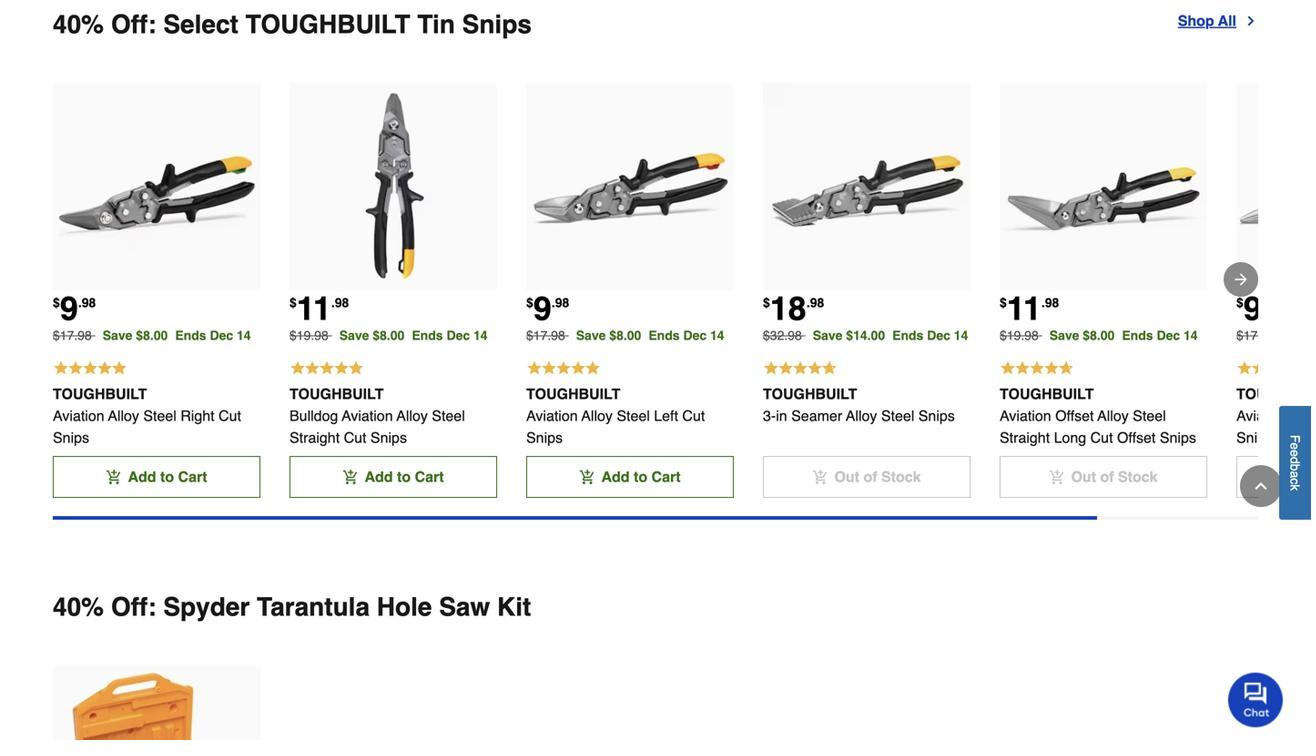 Task type: describe. For each thing, give the bounding box(es) containing it.
aviation for aviation allo
[[1237, 408, 1289, 425]]

save $8.00 ends dec 14 for toughbuilt aviation alloy steel right cut snips
[[103, 328, 251, 343]]

ends for toughbuilt aviation alloy steel left cut snips
[[649, 328, 680, 343]]

$ 9 . 98 for toughbuilt aviation alloy steel right cut snips
[[53, 290, 96, 328]]

9 inside $ 9 $17.98
[[1244, 290, 1262, 328]]

spyder
[[163, 593, 250, 622]]

seamer
[[792, 408, 843, 425]]

tarantula
[[257, 593, 370, 622]]

chevron right image
[[1244, 14, 1259, 28]]

alloy inside toughbuilt 3-in seamer alloy steel snips
[[846, 408, 878, 425]]

steel inside toughbuilt 3-in seamer alloy steel snips
[[882, 408, 915, 425]]

$8.00 for toughbuilt aviation alloy steel left cut snips
[[610, 328, 642, 343]]

save for toughbuilt 3-in seamer alloy steel snips
[[813, 328, 843, 343]]

9 for toughbuilt aviation alloy steel right cut snips
[[60, 290, 78, 328]]

0 vertical spatial offset
[[1056, 408, 1094, 425]]

ends for toughbuilt bulldog aviation alloy steel straight cut snips
[[412, 328, 443, 343]]

40% for 40% off: select toughbuilt tin snips
[[53, 10, 104, 39]]

toughbuilt aviation alloy steel left cut snips
[[527, 386, 705, 446]]

off: for select
[[111, 10, 156, 39]]

$ for toughbuilt aviation offset alloy steel straight long cut offset snips
[[1000, 295, 1007, 310]]

snips inside toughbuilt aviation offset alloy steel straight long cut offset snips
[[1160, 430, 1197, 446]]

$ 11 . 98 for toughbuilt aviation offset alloy steel straight long cut offset snips
[[1000, 290, 1060, 328]]

$14.00
[[847, 328, 886, 343]]

add to cart button for right
[[53, 457, 261, 498]]

alloy inside toughbuilt bulldog aviation alloy steel straight cut snips
[[397, 408, 428, 425]]

cart for aviation alloy steel right cut snips
[[178, 469, 207, 486]]

dec for toughbuilt bulldog aviation alloy steel straight cut snips
[[447, 328, 470, 343]]

tin
[[418, 10, 455, 39]]

save for toughbuilt bulldog aviation alloy steel straight cut snips
[[340, 328, 369, 343]]

out of stock for 18
[[835, 469, 921, 486]]

cart for aviation alloy steel left cut snips
[[652, 469, 681, 486]]

$ 9 . 98 for toughbuilt aviation alloy steel left cut snips
[[527, 290, 570, 328]]

save for toughbuilt aviation offset alloy steel straight long cut offset snips
[[1050, 328, 1080, 343]]

add to cart for steel
[[365, 469, 444, 486]]

tarantula carbide-tipped arbored hole saw kit set (9-piece) with hard case image
[[53, 666, 261, 741]]

14 for toughbuilt 3-in seamer alloy steel snips
[[954, 328, 969, 343]]

3-in seamer alloy steel snips image
[[763, 83, 971, 291]]

. for toughbuilt bulldog aviation alloy steel straight cut snips
[[331, 295, 335, 310]]

toughbui
[[1237, 386, 1312, 403]]

98 for toughbuilt 3-in seamer alloy steel snips
[[810, 295, 825, 310]]

98 for toughbuilt aviation alloy steel left cut snips
[[555, 295, 570, 310]]

k
[[1289, 485, 1303, 491]]

cart add image for aviation offset alloy steel straight long cut offset snips
[[1050, 470, 1064, 485]]

to for steel
[[397, 469, 411, 486]]

alloy inside toughbuilt aviation offset alloy steel straight long cut offset snips
[[1098, 408, 1129, 425]]

98 for toughbuilt aviation alloy steel right cut snips
[[82, 295, 96, 310]]

ends for toughbuilt 3-in seamer alloy steel snips
[[893, 328, 924, 343]]

14 for toughbuilt aviation alloy steel right cut snips
[[237, 328, 251, 343]]

cart add image
[[813, 470, 828, 485]]

$ 11 . 98 for toughbuilt bulldog aviation alloy steel straight cut snips
[[290, 290, 349, 328]]

toughbuilt for toughbuilt aviation alloy steel right cut snips
[[53, 386, 147, 403]]

a
[[1289, 471, 1303, 478]]

1 horizontal spatial offset
[[1118, 430, 1156, 446]]

scroll to top element
[[1241, 465, 1283, 507]]

cart add image for bulldog aviation alloy steel straight cut snips
[[343, 470, 357, 485]]

cart add image for aviation alloy steel left cut snips
[[580, 470, 594, 485]]

14 for toughbuilt bulldog aviation alloy steel straight cut snips
[[474, 328, 488, 343]]

$8.00 for toughbuilt aviation alloy steel right cut snips
[[136, 328, 168, 343]]

steel inside toughbuilt aviation alloy steel right cut snips
[[143, 408, 177, 425]]

$19.98 for toughbuilt bulldog aviation alloy steel straight cut snips
[[290, 328, 329, 343]]

$ inside $ 9 $17.98
[[1237, 295, 1244, 310]]

to for left
[[634, 469, 648, 486]]

$ for toughbuilt aviation alloy steel left cut snips
[[527, 295, 534, 310]]

shop
[[1178, 12, 1215, 29]]

toughbuilt for toughbuilt aviation offset alloy steel straight long cut offset snips
[[1000, 386, 1094, 403]]

dec for toughbuilt aviation alloy steel right cut snips
[[210, 328, 233, 343]]

cut inside toughbuilt aviation offset alloy steel straight long cut offset snips
[[1091, 430, 1114, 446]]

aviation alloy steel left cut snips image
[[527, 83, 734, 291]]

98 for toughbuilt aviation offset alloy steel straight long cut offset snips
[[1046, 295, 1060, 310]]

1 e from the top
[[1289, 443, 1303, 450]]

2 e from the top
[[1289, 450, 1303, 457]]

toughbuilt 3-in seamer alloy steel snips
[[763, 386, 955, 425]]

toughbui aviation allo
[[1237, 386, 1312, 446]]

toughbuilt aviation offset alloy steel straight long cut offset snips
[[1000, 386, 1197, 446]]

to for right
[[160, 469, 174, 486]]

out of stock button for 11
[[1000, 457, 1208, 498]]

save $8.00 ends dec 14 for toughbuilt aviation offset alloy steel straight long cut offset snips
[[1050, 328, 1198, 343]]

dec for toughbuilt aviation alloy steel left cut snips
[[684, 328, 707, 343]]

save $14.00 ends dec 14
[[813, 328, 969, 343]]

$17.98 for toughbuilt aviation alloy steel left cut snips
[[527, 328, 566, 343]]

9 for toughbuilt aviation alloy steel left cut snips
[[534, 290, 552, 328]]

bulldog aviation alloy steel straight cut snips image
[[290, 83, 497, 291]]

c
[[1289, 478, 1303, 485]]

$17.98 for toughbuilt aviation alloy steel right cut snips
[[53, 328, 92, 343]]

straight for aviation offset alloy steel straight long cut offset snips
[[1000, 430, 1050, 446]]

11 for toughbuilt aviation offset alloy steel straight long cut offset snips
[[1007, 290, 1042, 328]]

. for toughbuilt aviation alloy steel left cut snips
[[552, 295, 555, 310]]

snips inside toughbuilt aviation alloy steel left cut snips
[[527, 430, 563, 446]]

shop all
[[1178, 12, 1237, 29]]

snips inside toughbuilt aviation alloy steel right cut snips
[[53, 430, 89, 446]]

save for toughbuilt aviation alloy steel right cut snips
[[103, 328, 132, 343]]

out for 18
[[835, 469, 860, 486]]

aviation for aviation alloy steel left cut snips
[[527, 408, 578, 425]]

add to cart button for left
[[527, 457, 734, 498]]

14 for toughbuilt aviation alloy steel left cut snips
[[711, 328, 725, 343]]

$ 18 . 98
[[763, 290, 825, 328]]

dec for toughbuilt aviation offset alloy steel straight long cut offset snips
[[1157, 328, 1181, 343]]

aviation alloy steel right cut snips image
[[53, 83, 261, 291]]

. for toughbuilt aviation offset alloy steel straight long cut offset snips
[[1042, 295, 1046, 310]]

40% off: spyder tarantula hole saw kit
[[53, 593, 531, 622]]



Task type: locate. For each thing, give the bounding box(es) containing it.
0 horizontal spatial offset
[[1056, 408, 1094, 425]]

left
[[654, 408, 679, 425]]

toughbuilt inside toughbuilt aviation offset alloy steel straight long cut offset snips
[[1000, 386, 1094, 403]]

0 horizontal spatial $19.98
[[290, 328, 329, 343]]

3 $ from the left
[[527, 295, 534, 310]]

add to cart down toughbuilt aviation alloy steel right cut snips at the left bottom
[[128, 469, 207, 486]]

straight inside toughbuilt aviation offset alloy steel straight long cut offset snips
[[1000, 430, 1050, 446]]

2 cart from the left
[[415, 469, 444, 486]]

0 horizontal spatial of
[[864, 469, 878, 486]]

5 dec from the left
[[1157, 328, 1181, 343]]

ends for toughbuilt aviation alloy steel right cut snips
[[175, 328, 206, 343]]

2 horizontal spatial add to cart button
[[527, 457, 734, 498]]

add to cart for right
[[128, 469, 207, 486]]

add
[[128, 469, 156, 486], [365, 469, 393, 486], [602, 469, 630, 486]]

aviation for aviation alloy steel right cut snips
[[53, 408, 104, 425]]

cart
[[178, 469, 207, 486], [415, 469, 444, 486], [652, 469, 681, 486]]

1 horizontal spatial $17.98
[[527, 328, 566, 343]]

1 stock from the left
[[882, 469, 921, 486]]

1 horizontal spatial to
[[397, 469, 411, 486]]

2 horizontal spatial add to cart
[[602, 469, 681, 486]]

2 $ from the left
[[290, 295, 297, 310]]

4 98 from the left
[[810, 295, 825, 310]]

cart for bulldog aviation alloy steel straight cut snips
[[415, 469, 444, 486]]

save $8.00 ends dec 14 up left
[[576, 328, 725, 343]]

3 cart add image from the left
[[580, 470, 594, 485]]

2 out from the left
[[1072, 469, 1097, 486]]

add to cart for left
[[602, 469, 681, 486]]

stock right cart add image
[[882, 469, 921, 486]]

$8.00 for toughbuilt bulldog aviation alloy steel straight cut snips
[[373, 328, 405, 343]]

to down toughbuilt aviation alloy steel right cut snips at the left bottom
[[160, 469, 174, 486]]

0 horizontal spatial 9
[[60, 290, 78, 328]]

b
[[1289, 464, 1303, 471]]

2 horizontal spatial cart
[[652, 469, 681, 486]]

cart add image down toughbuilt aviation alloy steel left cut snips
[[580, 470, 594, 485]]

cart down the right
[[178, 469, 207, 486]]

98 for toughbuilt bulldog aviation alloy steel straight cut snips
[[335, 295, 349, 310]]

cut inside toughbuilt aviation alloy steel right cut snips
[[219, 408, 241, 425]]

5 steel from the left
[[1133, 408, 1167, 425]]

3 $17.98 from the left
[[1237, 328, 1276, 343]]

out of stock for 11
[[1072, 469, 1158, 486]]

snips inside toughbuilt 3-in seamer alloy steel snips
[[919, 408, 955, 425]]

toughbuilt inside toughbuilt bulldog aviation alloy steel straight cut snips
[[290, 386, 384, 403]]

straight inside toughbuilt bulldog aviation alloy steel straight cut snips
[[290, 430, 340, 446]]

save left $14.00
[[813, 328, 843, 343]]

3 save from the left
[[576, 328, 606, 343]]

$8.00 up toughbuilt aviation alloy steel left cut snips
[[610, 328, 642, 343]]

$19.98 for toughbuilt aviation offset alloy steel straight long cut offset snips
[[1000, 328, 1039, 343]]

98
[[82, 295, 96, 310], [335, 295, 349, 310], [555, 295, 570, 310], [810, 295, 825, 310], [1046, 295, 1060, 310]]

add down toughbuilt aviation alloy steel right cut snips at the left bottom
[[128, 469, 156, 486]]

of right cart add image
[[864, 469, 878, 486]]

out
[[835, 469, 860, 486], [1072, 469, 1097, 486]]

cart down toughbuilt bulldog aviation alloy steel straight cut snips
[[415, 469, 444, 486]]

stock down toughbuilt aviation offset alloy steel straight long cut offset snips
[[1119, 469, 1158, 486]]

4 ends from the left
[[893, 328, 924, 343]]

out for 11
[[1072, 469, 1097, 486]]

1 14 from the left
[[237, 328, 251, 343]]

5 98 from the left
[[1046, 295, 1060, 310]]

to down toughbuilt bulldog aviation alloy steel straight cut snips
[[397, 469, 411, 486]]

1 ends from the left
[[175, 328, 206, 343]]

steel inside toughbuilt bulldog aviation alloy steel straight cut snips
[[432, 408, 465, 425]]

add to cart button for steel
[[290, 457, 497, 498]]

long
[[1054, 430, 1087, 446]]

add to cart button down toughbuilt aviation alloy steel right cut snips at the left bottom
[[53, 457, 261, 498]]

aviation
[[53, 408, 104, 425], [342, 408, 393, 425], [527, 408, 578, 425], [1000, 408, 1052, 425], [1237, 408, 1289, 425]]

0 horizontal spatial add
[[128, 469, 156, 486]]

14
[[237, 328, 251, 343], [474, 328, 488, 343], [711, 328, 725, 343], [954, 328, 969, 343], [1184, 328, 1198, 343]]

1 $19.98 from the left
[[290, 328, 329, 343]]

e
[[1289, 443, 1303, 450], [1289, 450, 1303, 457]]

steel inside toughbuilt aviation offset alloy steel straight long cut offset snips
[[1133, 408, 1167, 425]]

2 $17.98 from the left
[[527, 328, 566, 343]]

cut
[[219, 408, 241, 425], [683, 408, 705, 425], [344, 430, 367, 446], [1091, 430, 1114, 446]]

hole
[[377, 593, 432, 622]]

0 vertical spatial off:
[[111, 10, 156, 39]]

4 $ from the left
[[763, 295, 770, 310]]

4 cart add image from the left
[[1050, 470, 1064, 485]]

steel inside toughbuilt aviation alloy steel left cut snips
[[617, 408, 650, 425]]

1 horizontal spatial add to cart button
[[290, 457, 497, 498]]

stock
[[882, 469, 921, 486], [1119, 469, 1158, 486]]

straight
[[290, 430, 340, 446], [1000, 430, 1050, 446]]

0 horizontal spatial $17.98
[[53, 328, 92, 343]]

toughbuilt
[[246, 10, 410, 39], [53, 386, 147, 403], [290, 386, 384, 403], [527, 386, 621, 403], [763, 386, 858, 403], [1000, 386, 1094, 403]]

2 14 from the left
[[474, 328, 488, 343]]

0 horizontal spatial out of stock
[[835, 469, 921, 486]]

3 steel from the left
[[617, 408, 650, 425]]

2 alloy from the left
[[397, 408, 428, 425]]

out of stock down "long"
[[1072, 469, 1158, 486]]

11 for toughbuilt bulldog aviation alloy steel straight cut snips
[[297, 290, 331, 328]]

1 horizontal spatial 9
[[534, 290, 552, 328]]

save
[[103, 328, 132, 343], [340, 328, 369, 343], [576, 328, 606, 343], [813, 328, 843, 343], [1050, 328, 1080, 343]]

18
[[770, 290, 807, 328]]

98 inside "$ 18 . 98"
[[810, 295, 825, 310]]

2 11 from the left
[[1007, 290, 1042, 328]]

add to cart down left
[[602, 469, 681, 486]]

f
[[1289, 435, 1303, 443]]

$ for toughbuilt aviation alloy steel right cut snips
[[53, 295, 60, 310]]

$
[[53, 295, 60, 310], [290, 295, 297, 310], [527, 295, 534, 310], [763, 295, 770, 310], [1000, 295, 1007, 310], [1237, 295, 1244, 310]]

1 cart add image from the left
[[106, 470, 121, 485]]

chevron up image
[[1253, 477, 1271, 496]]

of down toughbuilt aviation offset alloy steel straight long cut offset snips
[[1101, 469, 1115, 486]]

save $8.00 ends dec 14 up toughbuilt aviation offset alloy steel straight long cut offset snips
[[1050, 328, 1198, 343]]

out down "long"
[[1072, 469, 1097, 486]]

$8.00 up toughbuilt aviation alloy steel right cut snips at the left bottom
[[136, 328, 168, 343]]

aviation inside toughbui aviation allo
[[1237, 408, 1289, 425]]

to
[[160, 469, 174, 486], [397, 469, 411, 486], [634, 469, 648, 486]]

toughbuilt bulldog aviation alloy steel straight cut snips
[[290, 386, 465, 446]]

2 9 from the left
[[534, 290, 552, 328]]

cut inside toughbuilt aviation alloy steel left cut snips
[[683, 408, 705, 425]]

1 $ 11 . 98 from the left
[[290, 290, 349, 328]]

1 vertical spatial off:
[[111, 593, 156, 622]]

6 $ from the left
[[1237, 295, 1244, 310]]

4 save from the left
[[813, 328, 843, 343]]

dec for toughbuilt 3-in seamer alloy steel snips
[[928, 328, 951, 343]]

2 40% from the top
[[53, 593, 104, 622]]

0 horizontal spatial add to cart
[[128, 469, 207, 486]]

save $8.00 ends dec 14 for toughbuilt bulldog aviation alloy steel straight cut snips
[[340, 328, 488, 343]]

$19.98
[[290, 328, 329, 343], [1000, 328, 1039, 343]]

offset right "long"
[[1118, 430, 1156, 446]]

add for steel
[[365, 469, 393, 486]]

2 steel from the left
[[432, 408, 465, 425]]

$8.00 for toughbuilt aviation offset alloy steel straight long cut offset snips
[[1083, 328, 1115, 343]]

$ for toughbuilt bulldog aviation alloy steel straight cut snips
[[290, 295, 297, 310]]

right
[[181, 408, 215, 425]]

select
[[163, 10, 239, 39]]

to down toughbuilt aviation alloy steel left cut snips
[[634, 469, 648, 486]]

5 alloy from the left
[[1098, 408, 1129, 425]]

out of stock right cart add image
[[835, 469, 921, 486]]

1 steel from the left
[[143, 408, 177, 425]]

0 horizontal spatial stock
[[882, 469, 921, 486]]

2 $ 11 . 98 from the left
[[1000, 290, 1060, 328]]

2 save $8.00 ends dec 14 from the left
[[340, 328, 488, 343]]

0 horizontal spatial $ 11 . 98
[[290, 290, 349, 328]]

1 horizontal spatial add to cart
[[365, 469, 444, 486]]

1 dec from the left
[[210, 328, 233, 343]]

0 horizontal spatial straight
[[290, 430, 340, 446]]

e up the b
[[1289, 450, 1303, 457]]

toughbuilt inside toughbuilt aviation alloy steel left cut snips
[[527, 386, 621, 403]]

snips
[[462, 10, 532, 39], [919, 408, 955, 425], [53, 430, 89, 446], [371, 430, 407, 446], [527, 430, 563, 446], [1160, 430, 1197, 446]]

1 11 from the left
[[297, 290, 331, 328]]

1 horizontal spatial out of stock button
[[1000, 457, 1208, 498]]

0 horizontal spatial $ 9 . 98
[[53, 290, 96, 328]]

out of stock button for 18
[[763, 457, 971, 498]]

4 14 from the left
[[954, 328, 969, 343]]

$ 11 . 98
[[290, 290, 349, 328], [1000, 290, 1060, 328]]

toughbuilt for toughbuilt 3-in seamer alloy steel snips
[[763, 386, 858, 403]]

of for 18
[[864, 469, 878, 486]]

straight left "long"
[[1000, 430, 1050, 446]]

1 out from the left
[[835, 469, 860, 486]]

$8.00 up toughbuilt aviation offset alloy steel straight long cut offset snips
[[1083, 328, 1115, 343]]

of for 11
[[1101, 469, 1115, 486]]

2 98 from the left
[[335, 295, 349, 310]]

in
[[776, 408, 788, 425]]

1 horizontal spatial out of stock
[[1072, 469, 1158, 486]]

stock for 11
[[1119, 469, 1158, 486]]

add to cart button down toughbuilt bulldog aviation alloy steel straight cut snips
[[290, 457, 497, 498]]

add for left
[[602, 469, 630, 486]]

scrollbar
[[53, 517, 1098, 520]]

$ for toughbuilt 3-in seamer alloy steel snips
[[763, 295, 770, 310]]

1 $ from the left
[[53, 295, 60, 310]]

off: for spyder
[[111, 593, 156, 622]]

out of stock button
[[763, 457, 971, 498], [1000, 457, 1208, 498]]

0 horizontal spatial cart
[[178, 469, 207, 486]]

4 $8.00 from the left
[[1083, 328, 1115, 343]]

2 add from the left
[[365, 469, 393, 486]]

1 horizontal spatial cart
[[415, 469, 444, 486]]

dec
[[210, 328, 233, 343], [447, 328, 470, 343], [684, 328, 707, 343], [928, 328, 951, 343], [1157, 328, 1181, 343]]

shop all link
[[1178, 10, 1259, 32]]

2 add to cart button from the left
[[290, 457, 497, 498]]

1 vertical spatial 40%
[[53, 593, 104, 622]]

cart add image down toughbuilt aviation alloy steel right cut snips at the left bottom
[[106, 470, 121, 485]]

. for toughbuilt aviation alloy steel right cut snips
[[78, 295, 82, 310]]

9
[[60, 290, 78, 328], [534, 290, 552, 328], [1244, 290, 1262, 328]]

1 off: from the top
[[111, 10, 156, 39]]

save for toughbuilt aviation alloy steel left cut snips
[[576, 328, 606, 343]]

chat invite button image
[[1229, 672, 1284, 728]]

toughbuilt for toughbuilt bulldog aviation alloy steel straight cut snips
[[290, 386, 384, 403]]

2 $8.00 from the left
[[373, 328, 405, 343]]

straight down bulldog
[[290, 430, 340, 446]]

2 aviation from the left
[[342, 408, 393, 425]]

out of stock button down toughbuilt 3-in seamer alloy steel snips
[[763, 457, 971, 498]]

2 save from the left
[[340, 328, 369, 343]]

$17.98
[[53, 328, 92, 343], [527, 328, 566, 343], [1237, 328, 1276, 343]]

4 . from the left
[[807, 295, 810, 310]]

snips inside toughbuilt bulldog aviation alloy steel straight cut snips
[[371, 430, 407, 446]]

1 horizontal spatial $ 11 . 98
[[1000, 290, 1060, 328]]

5 aviation from the left
[[1237, 408, 1289, 425]]

1 of from the left
[[864, 469, 878, 486]]

off:
[[111, 10, 156, 39], [111, 593, 156, 622]]

toughbuilt aviation alloy steel right cut snips
[[53, 386, 241, 446]]

add to cart down toughbuilt bulldog aviation alloy steel straight cut snips
[[365, 469, 444, 486]]

add for right
[[128, 469, 156, 486]]

1 vertical spatial offset
[[1118, 430, 1156, 446]]

4 aviation from the left
[[1000, 408, 1052, 425]]

3 ends from the left
[[649, 328, 680, 343]]

0 horizontal spatial out
[[835, 469, 860, 486]]

1 out of stock button from the left
[[763, 457, 971, 498]]

2 out of stock from the left
[[1072, 469, 1158, 486]]

3 save $8.00 ends dec 14 from the left
[[576, 328, 725, 343]]

toughbuilt inside toughbuilt aviation alloy steel right cut snips
[[53, 386, 147, 403]]

aviation inside toughbuilt aviation offset alloy steel straight long cut offset snips
[[1000, 408, 1052, 425]]

0 vertical spatial 40%
[[53, 10, 104, 39]]

1 add to cart from the left
[[128, 469, 207, 486]]

2 add to cart from the left
[[365, 469, 444, 486]]

2 straight from the left
[[1000, 430, 1050, 446]]

2 dec from the left
[[447, 328, 470, 343]]

$8.00 up toughbuilt bulldog aviation alloy steel straight cut snips
[[373, 328, 405, 343]]

2 horizontal spatial to
[[634, 469, 648, 486]]

1 cart from the left
[[178, 469, 207, 486]]

out right cart add image
[[835, 469, 860, 486]]

1 horizontal spatial straight
[[1000, 430, 1050, 446]]

2 horizontal spatial 9
[[1244, 290, 1262, 328]]

cart down left
[[652, 469, 681, 486]]

. for toughbuilt 3-in seamer alloy steel snips
[[807, 295, 810, 310]]

aviation for aviation offset alloy steel straight long cut offset snips
[[1000, 408, 1052, 425]]

save up toughbuilt bulldog aviation alloy steel straight cut snips
[[340, 328, 369, 343]]

1 horizontal spatial add
[[365, 469, 393, 486]]

1 $ 9 . 98 from the left
[[53, 290, 96, 328]]

1 horizontal spatial stock
[[1119, 469, 1158, 486]]

$32.98
[[763, 328, 802, 343]]

2 out of stock button from the left
[[1000, 457, 1208, 498]]

stock for 18
[[882, 469, 921, 486]]

alloy inside toughbuilt aviation alloy steel left cut snips
[[582, 408, 613, 425]]

40% off: select toughbuilt tin snips
[[53, 10, 532, 39]]

aviation inside toughbuilt aviation alloy steel left cut snips
[[527, 408, 578, 425]]

0 horizontal spatial add to cart button
[[53, 457, 261, 498]]

ends for toughbuilt aviation offset alloy steel straight long cut offset snips
[[1123, 328, 1154, 343]]

add to cart button down toughbuilt aviation alloy steel left cut snips
[[527, 457, 734, 498]]

40%
[[53, 10, 104, 39], [53, 593, 104, 622]]

2 $19.98 from the left
[[1000, 328, 1039, 343]]

$8.00
[[136, 328, 168, 343], [373, 328, 405, 343], [610, 328, 642, 343], [1083, 328, 1115, 343]]

5 ends from the left
[[1123, 328, 1154, 343]]

2 $ 9 . 98 from the left
[[527, 290, 570, 328]]

arrow right image
[[1232, 271, 1251, 289]]

aviation inside toughbuilt aviation alloy steel right cut snips
[[53, 408, 104, 425]]

of
[[864, 469, 878, 486], [1101, 469, 1115, 486]]

4 dec from the left
[[928, 328, 951, 343]]

1 98 from the left
[[82, 295, 96, 310]]

cart add image
[[106, 470, 121, 485], [343, 470, 357, 485], [580, 470, 594, 485], [1050, 470, 1064, 485]]

allo
[[1292, 408, 1312, 425]]

save $8.00 ends dec 14 up toughbuilt bulldog aviation alloy steel straight cut snips
[[340, 328, 488, 343]]

alloy
[[108, 408, 139, 425], [397, 408, 428, 425], [582, 408, 613, 425], [846, 408, 878, 425], [1098, 408, 1129, 425]]

bulldog
[[290, 408, 338, 425]]

4 alloy from the left
[[846, 408, 878, 425]]

1 horizontal spatial 11
[[1007, 290, 1042, 328]]

3 add from the left
[[602, 469, 630, 486]]

2 horizontal spatial add
[[602, 469, 630, 486]]

kit
[[497, 593, 531, 622]]

add down toughbuilt bulldog aviation alloy steel straight cut snips
[[365, 469, 393, 486]]

cart add image down toughbuilt bulldog aviation alloy steel straight cut snips
[[343, 470, 357, 485]]

3 9 from the left
[[1244, 290, 1262, 328]]

1 horizontal spatial of
[[1101, 469, 1115, 486]]

1 9 from the left
[[60, 290, 78, 328]]

1 $17.98 from the left
[[53, 328, 92, 343]]

off: left select
[[111, 10, 156, 39]]

aviation offset alloy steel straight long cut offset snips image
[[1000, 83, 1208, 291]]

1 $8.00 from the left
[[136, 328, 168, 343]]

all
[[1219, 12, 1237, 29]]

. inside "$ 18 . 98"
[[807, 295, 810, 310]]

0 horizontal spatial out of stock button
[[763, 457, 971, 498]]

add to cart
[[128, 469, 207, 486], [365, 469, 444, 486], [602, 469, 681, 486]]

cart add image down "long"
[[1050, 470, 1064, 485]]

1 straight from the left
[[290, 430, 340, 446]]

offset up "long"
[[1056, 408, 1094, 425]]

4 save $8.00 ends dec 14 from the left
[[1050, 328, 1198, 343]]

aviation inside toughbuilt bulldog aviation alloy steel straight cut snips
[[342, 408, 393, 425]]

14 for toughbuilt aviation offset alloy steel straight long cut offset snips
[[1184, 328, 1198, 343]]

save $8.00 ends dec 14 for toughbuilt aviation alloy steel left cut snips
[[576, 328, 725, 343]]

2 off: from the top
[[111, 593, 156, 622]]

save up toughbuilt aviation alloy steel left cut snips
[[576, 328, 606, 343]]

save up toughbuilt aviation alloy steel right cut snips at the left bottom
[[103, 328, 132, 343]]

3-
[[763, 408, 776, 425]]

2 ends from the left
[[412, 328, 443, 343]]

2 of from the left
[[1101, 469, 1115, 486]]

1 horizontal spatial $ 9 . 98
[[527, 290, 570, 328]]

aviation alloy steel long cut snips image
[[1237, 83, 1312, 291]]

1 out of stock from the left
[[835, 469, 921, 486]]

out of stock button down "long"
[[1000, 457, 1208, 498]]

$ inside "$ 18 . 98"
[[763, 295, 770, 310]]

straight for bulldog aviation alloy steel straight cut snips
[[290, 430, 340, 446]]

3 alloy from the left
[[582, 408, 613, 425]]

f e e d b a c k button
[[1280, 406, 1312, 520]]

3 aviation from the left
[[527, 408, 578, 425]]

add to cart button
[[53, 457, 261, 498], [290, 457, 497, 498], [527, 457, 734, 498]]

1 to from the left
[[160, 469, 174, 486]]

save up toughbuilt aviation offset alloy steel straight long cut offset snips
[[1050, 328, 1080, 343]]

1 alloy from the left
[[108, 408, 139, 425]]

3 98 from the left
[[555, 295, 570, 310]]

cut inside toughbuilt bulldog aviation alloy steel straight cut snips
[[344, 430, 367, 446]]

3 add to cart from the left
[[602, 469, 681, 486]]

3 $8.00 from the left
[[610, 328, 642, 343]]

save $8.00 ends dec 14 up the right
[[103, 328, 251, 343]]

5 14 from the left
[[1184, 328, 1198, 343]]

.
[[78, 295, 82, 310], [331, 295, 335, 310], [552, 295, 555, 310], [807, 295, 810, 310], [1042, 295, 1046, 310]]

e up d
[[1289, 443, 1303, 450]]

cart add image inside out of stock button
[[1050, 470, 1064, 485]]

$ 9 . 98
[[53, 290, 96, 328], [527, 290, 570, 328]]

3 14 from the left
[[711, 328, 725, 343]]

2 . from the left
[[331, 295, 335, 310]]

1 aviation from the left
[[53, 408, 104, 425]]

add down toughbuilt aviation alloy steel left cut snips
[[602, 469, 630, 486]]

0 horizontal spatial to
[[160, 469, 174, 486]]

steel
[[143, 408, 177, 425], [432, 408, 465, 425], [617, 408, 650, 425], [882, 408, 915, 425], [1133, 408, 1167, 425]]

out of stock
[[835, 469, 921, 486], [1072, 469, 1158, 486]]

$ 9 $17.98
[[1237, 290, 1276, 343]]

40% for 40% off: spyder tarantula hole saw kit
[[53, 593, 104, 622]]

f e e d b a c k
[[1289, 435, 1303, 491]]

off: left spyder
[[111, 593, 156, 622]]

d
[[1289, 457, 1303, 464]]

4 steel from the left
[[882, 408, 915, 425]]

toughbuilt inside toughbuilt 3-in seamer alloy steel snips
[[763, 386, 858, 403]]

save $8.00 ends dec 14
[[103, 328, 251, 343], [340, 328, 488, 343], [576, 328, 725, 343], [1050, 328, 1198, 343]]

1 horizontal spatial $19.98
[[1000, 328, 1039, 343]]

1 add to cart button from the left
[[53, 457, 261, 498]]

11
[[297, 290, 331, 328], [1007, 290, 1042, 328]]

1 save from the left
[[103, 328, 132, 343]]

3 to from the left
[[634, 469, 648, 486]]

toughbuilt for toughbuilt aviation alloy steel left cut snips
[[527, 386, 621, 403]]

5 save from the left
[[1050, 328, 1080, 343]]

offset
[[1056, 408, 1094, 425], [1118, 430, 1156, 446]]

cart add image for aviation alloy steel right cut snips
[[106, 470, 121, 485]]

1 horizontal spatial out
[[1072, 469, 1097, 486]]

1 40% from the top
[[53, 10, 104, 39]]

1 save $8.00 ends dec 14 from the left
[[103, 328, 251, 343]]

alloy inside toughbuilt aviation alloy steel right cut snips
[[108, 408, 139, 425]]

3 cart from the left
[[652, 469, 681, 486]]

saw
[[439, 593, 490, 622]]

2 horizontal spatial $17.98
[[1237, 328, 1276, 343]]

0 horizontal spatial 11
[[297, 290, 331, 328]]

ends
[[175, 328, 206, 343], [412, 328, 443, 343], [649, 328, 680, 343], [893, 328, 924, 343], [1123, 328, 1154, 343]]

5 . from the left
[[1042, 295, 1046, 310]]



Task type: vqa. For each thing, say whether or not it's contained in the screenshot.


